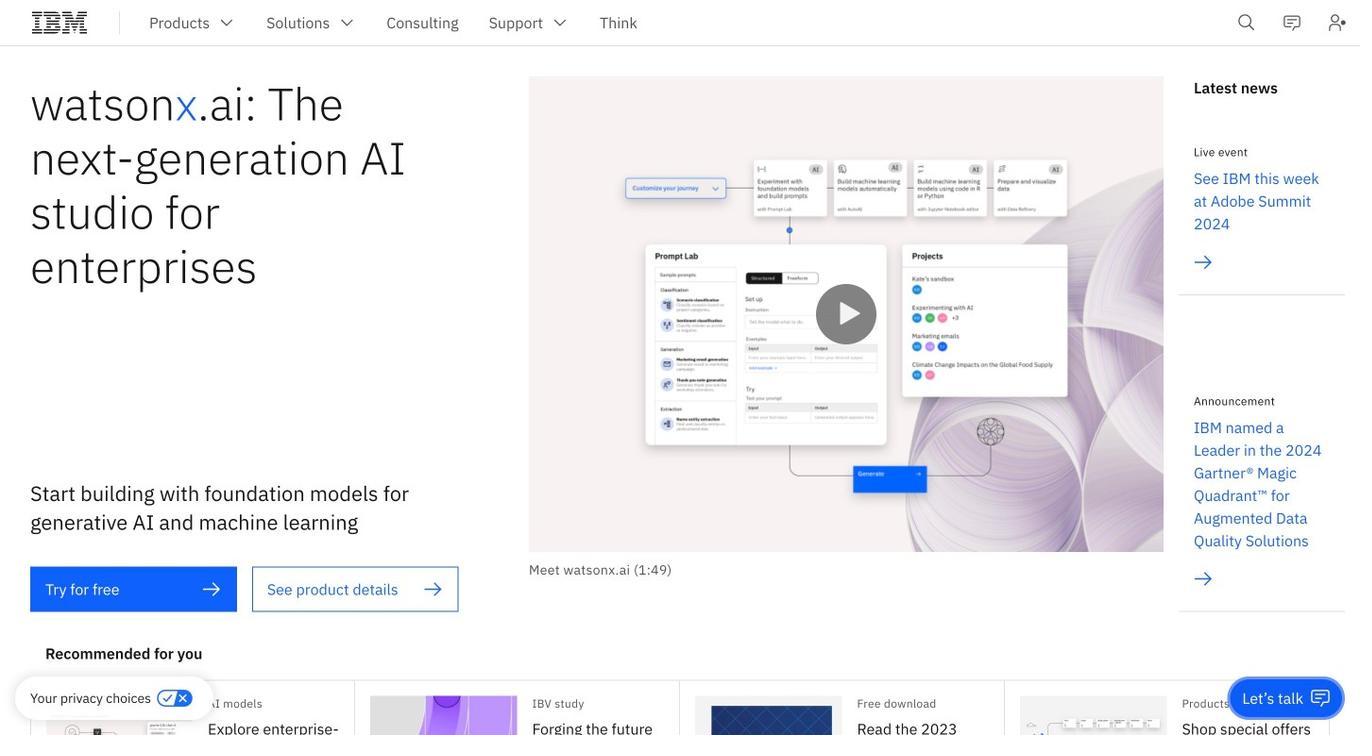Task type: locate. For each thing, give the bounding box(es) containing it.
let's talk element
[[1242, 689, 1304, 709]]

your privacy choices element
[[30, 689, 151, 709]]



